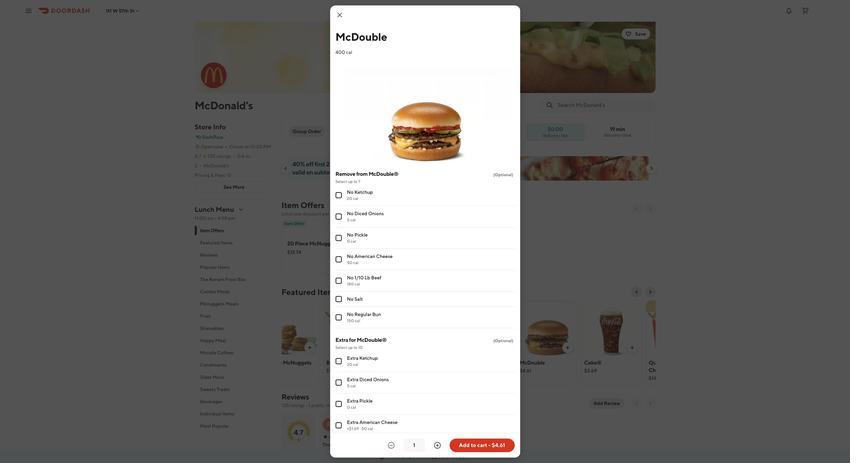 Task type: locate. For each thing, give the bounding box(es) containing it.
more
[[233, 184, 245, 190], [213, 375, 224, 380]]

1/10
[[355, 275, 364, 280]]

extra for extra american cheese
[[347, 420, 359, 425]]

cheese inside extra american cheese +$1.69 · 50 cal
[[381, 420, 398, 425]]

1 vertical spatial onions
[[373, 377, 389, 382]]

1 horizontal spatial add
[[594, 401, 603, 406]]

• inside reviews 135 ratings • 1 public review
[[306, 403, 308, 408]]

• left 1
[[306, 403, 308, 408]]

select for extra
[[336, 345, 347, 350]]

$4.61
[[520, 368, 532, 374], [492, 442, 505, 449]]

to
[[357, 161, 363, 168], [354, 179, 358, 184], [354, 345, 358, 350], [471, 442, 476, 449]]

·
[[360, 426, 361, 431]]

20 up the no diced onions 5 cal
[[347, 196, 352, 201]]

onions down extra ketchup 20 cal
[[373, 377, 389, 382]]

select down remove
[[336, 179, 347, 184]]

0 horizontal spatial $4.61
[[492, 442, 505, 449]]

0 up "no american cheese 50 cal"
[[347, 239, 350, 244]]

(optional) inside extra for mcdouble® "group"
[[494, 338, 514, 343]]

1 vertical spatial featured
[[282, 287, 316, 297]]

piece inside 'button'
[[269, 360, 282, 366]]

with
[[384, 161, 395, 168], [691, 360, 701, 366]]

1 delivery from the left
[[604, 132, 621, 138]]

no down no pickle 0 cal
[[347, 254, 354, 259]]

mcnuggets
[[200, 301, 225, 307]]

5 right of
[[295, 449, 298, 454]]

up inside 40% off first 2 orders up to $10 off with 40welcome, valid on subtotals $15
[[349, 161, 356, 168]]

6 piece mcnuggets image
[[388, 300, 448, 357]]

$ • mcdonald's
[[195, 163, 229, 168]]

50 inside "no american cheese 50 cal"
[[347, 260, 353, 265]]

mi
[[246, 153, 251, 159]]

item up limit at top
[[282, 200, 299, 210]]

1 select from the top
[[336, 179, 347, 184]]

delivery down $0.00
[[543, 133, 560, 138]]

up left 7 on the left top
[[348, 179, 353, 184]]

1 vertical spatial meal
[[347, 360, 359, 366]]

happy meal button
[[195, 334, 274, 347]]

0 vertical spatial add
[[594, 401, 603, 406]]

pickle down extra diced onions 5 cal
[[360, 398, 373, 404]]

cal down 7 on the left top
[[353, 196, 359, 201]]

pickle inside no pickle 0 cal
[[355, 232, 368, 238]]

2 delivery from the left
[[543, 133, 560, 138]]

offers down 11:00 am - 4:59 pm
[[211, 228, 224, 233]]

2 no from the top
[[347, 211, 354, 216]]

0 vertical spatial previous button of carousel image
[[283, 166, 288, 171]]

store info
[[195, 123, 226, 131]]

5 inside extra diced onions 5 cal
[[347, 383, 350, 388]]

0 vertical spatial mcdouble
[[336, 30, 387, 43]]

no up 150
[[347, 312, 354, 317]]

0 vertical spatial with
[[384, 161, 395, 168]]

up inside "extra for mcdouble® select up to 10"
[[348, 345, 353, 350]]

item inside the item offers limit one discount per order
[[282, 200, 299, 210]]

0 horizontal spatial off
[[306, 161, 314, 168]]

0 vertical spatial cheese
[[376, 254, 393, 259]]

50 up 180
[[347, 260, 353, 265]]

(optional) for extra for mcdouble®
[[494, 338, 514, 343]]

select inside the remove from mcdouble® select up to 7
[[336, 179, 347, 184]]

0 vertical spatial mcnuggets
[[310, 240, 338, 247]]

mcdouble® right for
[[357, 337, 387, 343]]

0 vertical spatial 20
[[347, 196, 352, 201]]

item for item offers limit one discount per order
[[282, 200, 299, 210]]

+$1.69
[[347, 426, 359, 431]]

select inside "extra for mcdouble® select up to 10"
[[336, 345, 347, 350]]

ketchup inside extra ketchup 20 cal
[[360, 356, 378, 361]]

1 off from the left
[[306, 161, 314, 168]]

10 up extra ketchup 20 cal
[[358, 345, 363, 350]]

up for extra
[[348, 345, 353, 350]]

pickle
[[355, 232, 368, 238], [360, 398, 373, 404]]

1 vertical spatial on
[[451, 453, 458, 459]]

reviews inside reviews 135 ratings • 1 public review
[[282, 393, 309, 401]]

item down limit at top
[[284, 221, 293, 226]]

on left $20+
[[451, 453, 458, 459]]

0 vertical spatial diced
[[355, 211, 368, 216]]

4:59
[[218, 216, 228, 221]]

offers inside the item offers limit one discount per order
[[301, 200, 325, 210]]

2 horizontal spatial meal
[[686, 367, 698, 374]]

1 vertical spatial 0
[[347, 405, 350, 410]]

1 vertical spatial ratings
[[290, 403, 305, 408]]

10 piece mcnuggets button
[[259, 300, 320, 385]]

None checkbox
[[336, 192, 342, 198], [336, 235, 342, 241], [336, 256, 342, 262], [336, 314, 342, 321], [336, 401, 342, 407], [336, 192, 342, 198], [336, 235, 342, 241], [336, 256, 342, 262], [336, 314, 342, 321], [336, 401, 342, 407]]

offers for item offers
[[211, 228, 224, 233]]

featured inside 'button'
[[200, 240, 220, 246]]

0 vertical spatial piece
[[295, 240, 309, 247]]

0 horizontal spatial 4.7
[[195, 153, 201, 159]]

cheese inside quarter pounder with cheese deluxe meal $14.49
[[649, 367, 667, 374]]

add left review at the right bottom
[[594, 401, 603, 406]]

no right order
[[347, 211, 354, 216]]

mcnuggets inside 'button'
[[283, 360, 312, 366]]

add item to cart image for coke®
[[630, 345, 635, 350]]

ratings
[[217, 153, 231, 159], [290, 403, 305, 408]]

2
[[326, 161, 330, 168]]

mcnuggets down per
[[310, 240, 338, 247]]

cal inside "no american cheese 50 cal"
[[353, 260, 359, 265]]

onions inside the no diced onions 5 cal
[[368, 211, 384, 216]]

meal right mac
[[347, 360, 359, 366]]

5 for remove
[[347, 217, 350, 222]]

mcdouble inside mcdouble dialog
[[336, 30, 387, 43]]

see for see all
[[432, 441, 440, 447]]

piece inside 20 piece mcnuggets $12.74
[[295, 240, 309, 247]]

reviews
[[200, 252, 218, 258], [282, 393, 309, 401]]

cheese for extra for mcdouble®
[[381, 420, 398, 425]]

0 vertical spatial 4.7
[[195, 153, 201, 159]]

0 horizontal spatial featured
[[200, 240, 220, 246]]

(optional) for remove from mcdouble®
[[494, 172, 514, 177]]

open menu image
[[24, 7, 33, 15]]

1 vertical spatial item
[[284, 221, 293, 226]]

no down the no diced onions 5 cal
[[347, 232, 354, 238]]

0 horizontal spatial offers
[[211, 228, 224, 233]]

50
[[347, 260, 353, 265], [362, 426, 367, 431]]

no left salt
[[347, 296, 354, 302]]

items inside button
[[222, 411, 234, 417]]

diced inside extra diced onions 5 cal
[[360, 377, 372, 382]]

mcdouble® inside "extra for mcdouble® select up to 10"
[[357, 337, 387, 343]]

2 vertical spatial cheese
[[381, 420, 398, 425]]

diced down no ketchup 20 cal
[[355, 211, 368, 216]]

items inside 'button'
[[221, 240, 233, 246]]

cheese for remove from mcdouble®
[[376, 254, 393, 259]]

None checkbox
[[336, 214, 342, 220], [336, 278, 342, 284], [336, 358, 342, 364], [336, 380, 342, 386], [336, 422, 342, 429], [336, 214, 342, 220], [336, 278, 342, 284], [336, 358, 342, 364], [336, 380, 342, 386], [336, 422, 342, 429]]

mcnuggets for 10 piece mcnuggets
[[283, 360, 312, 366]]

mcdouble for mcdouble
[[336, 30, 387, 43]]

mcnuggetsⓡ
[[416, 453, 450, 459]]

to left 7 on the left top
[[354, 179, 358, 184]]

add item to cart image for mcdouble
[[565, 345, 571, 350]]

1 vertical spatial cheese
[[649, 367, 667, 374]]

0 vertical spatial 50
[[347, 260, 353, 265]]

public
[[312, 403, 325, 408]]

lb
[[365, 275, 370, 280]]

1 horizontal spatial ratings
[[290, 403, 305, 408]]

1 horizontal spatial $4.61
[[520, 368, 532, 374]]

double cheeseburger image
[[453, 300, 513, 357]]

ratings inside reviews 135 ratings • 1 public review
[[290, 403, 305, 408]]

6 no from the top
[[347, 296, 354, 302]]

1 vertical spatial select
[[336, 345, 347, 350]]

see more
[[224, 184, 245, 190]]

pickle inside the extra pickle 0 cal
[[360, 398, 373, 404]]

50 inside extra american cheese +$1.69 · 50 cal
[[362, 426, 367, 431]]

meal up mccafe coffees
[[215, 338, 226, 343]]

2 vertical spatial item
[[200, 228, 210, 233]]

popular
[[200, 265, 217, 270], [212, 423, 229, 429]]

5 no from the top
[[347, 275, 354, 280]]

no up 180
[[347, 275, 354, 280]]

0 vertical spatial featured items
[[200, 240, 233, 246]]

1 vertical spatial (optional)
[[494, 338, 514, 343]]

4.7 up $
[[195, 153, 201, 159]]

1 horizontal spatial 4.7
[[294, 428, 304, 436]]

0 horizontal spatial with
[[384, 161, 395, 168]]

up down for
[[348, 345, 353, 350]]

0 vertical spatial ketchup
[[355, 189, 373, 195]]

add inside button
[[594, 401, 603, 406]]

now
[[214, 144, 223, 149]]

meals for mcnuggets meals
[[226, 301, 238, 307]]

mcdouble® down '$10'
[[369, 171, 399, 177]]

extra inside extra american cheese +$1.69 · 50 cal
[[347, 420, 359, 425]]

to left '$10'
[[357, 161, 363, 168]]

onions inside extra diced onions 5 cal
[[373, 377, 389, 382]]

add inside button
[[459, 442, 470, 449]]

with right '$10'
[[384, 161, 395, 168]]

0 vertical spatial (optional)
[[494, 172, 514, 177]]

free 20pc mcnuggetsⓡ on $20+
[[390, 453, 472, 459]]

offers up discount
[[301, 200, 325, 210]]

20 inside no ketchup 20 cal
[[347, 196, 352, 201]]

20 for extra
[[347, 362, 352, 367]]

featured items inside 'button'
[[200, 240, 233, 246]]

1 vertical spatial more
[[213, 375, 224, 380]]

40% off first 2 orders up to $10 off with 40welcome, valid on subtotals $15
[[293, 161, 438, 176]]

ketchup down "extra for mcdouble® select up to 10"
[[360, 356, 378, 361]]

0 vertical spatial more
[[233, 184, 245, 190]]

no for no pickle 0 cal
[[347, 232, 354, 238]]

beef
[[371, 275, 382, 280]]

items up the kerwin frost box
[[218, 265, 230, 270]]

select up mac
[[336, 345, 347, 350]]

10 piece mcnuggets image
[[259, 300, 319, 357]]

mcdouble® inside the remove from mcdouble® select up to 7
[[369, 171, 399, 177]]

extra for extra for mcdouble®
[[336, 337, 348, 343]]

0 vertical spatial meal
[[215, 338, 226, 343]]

0 vertical spatial reviews
[[200, 252, 218, 258]]

1 vertical spatial 20
[[287, 240, 294, 247]]

piece for 10
[[269, 360, 282, 366]]

1 vertical spatial featured items
[[282, 287, 339, 297]]

cal inside the no diced onions 5 cal
[[351, 217, 356, 222]]

no for no diced onions 5 cal
[[347, 211, 354, 216]]

pickle for from
[[355, 232, 368, 238]]

reviews for reviews 135 ratings • 1 public review
[[282, 393, 309, 401]]

0
[[347, 239, 350, 244], [347, 405, 350, 410]]

1 vertical spatial -
[[489, 442, 491, 449]]

item for item offers
[[200, 228, 210, 233]]

item offers heading
[[282, 200, 325, 211]]

400
[[336, 50, 345, 55]]

1 horizontal spatial off
[[375, 161, 383, 168]]

extra right mac
[[347, 356, 359, 361]]

pm
[[228, 216, 235, 221]]

cal up pamela d
[[351, 405, 356, 410]]

1 vertical spatial american
[[360, 420, 380, 425]]

0 vertical spatial meals
[[217, 289, 230, 294]]

extra right review
[[347, 398, 359, 404]]

items for popular items button
[[218, 265, 230, 270]]

see for see more
[[224, 184, 232, 190]]

1 horizontal spatial delivery
[[604, 132, 621, 138]]

treats
[[217, 387, 230, 392]]

with inside quarter pounder with cheese deluxe meal $14.49
[[691, 360, 701, 366]]

up up $15 at the top of the page
[[349, 161, 356, 168]]

delivery inside $0.00 delivery fee
[[543, 133, 560, 138]]

no inside no 1/10 lb beef 180 cal
[[347, 275, 354, 280]]

reviews 135 ratings • 1 public review
[[282, 393, 340, 408]]

0 vertical spatial see
[[224, 184, 232, 190]]

5
[[347, 217, 350, 222], [347, 383, 350, 388], [295, 449, 298, 454]]

items left the no salt on the left of page
[[318, 287, 339, 297]]

0 vertical spatial 135
[[208, 153, 216, 159]]

$14.49
[[649, 376, 664, 381]]

coke® image
[[582, 300, 642, 357]]

ratings down reviews link
[[290, 403, 305, 408]]

0 horizontal spatial reviews
[[200, 252, 218, 258]]

0 vertical spatial 0
[[347, 239, 350, 244]]

3 no from the top
[[347, 232, 354, 238]]

0 inside no pickle 0 cal
[[347, 239, 350, 244]]

1 vertical spatial add
[[459, 442, 470, 449]]

20 up the $12.74
[[287, 240, 294, 247]]

most popular button
[[195, 420, 274, 432]]

see more button
[[195, 182, 273, 193]]

on right valid
[[306, 169, 313, 176]]

0 vertical spatial offers
[[301, 200, 325, 210]]

0 inside the extra pickle 0 cal
[[347, 405, 350, 410]]

extra inside extra diced onions 5 cal
[[347, 377, 359, 382]]

mcdonald's image
[[195, 22, 656, 93], [201, 62, 227, 88]]

extra left for
[[336, 337, 348, 343]]

cal right 150
[[355, 318, 360, 323]]

diced
[[355, 211, 368, 216], [360, 377, 372, 382]]

cal right mac
[[353, 362, 359, 367]]

offer
[[294, 221, 305, 226]]

select
[[336, 179, 347, 184], [336, 345, 347, 350]]

•
[[225, 144, 227, 149], [233, 153, 235, 159], [200, 163, 202, 168], [306, 403, 308, 408]]

50 right ·
[[362, 426, 367, 431]]

1 horizontal spatial 135
[[282, 403, 289, 408]]

1 horizontal spatial meal
[[347, 360, 359, 366]]

featured items heading
[[282, 287, 339, 297]]

previous button of carousel image
[[283, 166, 288, 171], [634, 206, 640, 211], [634, 289, 640, 295]]

more inside button
[[233, 184, 245, 190]]

extra down the big mac meal $13.79
[[347, 377, 359, 382]]

2 select from the top
[[336, 345, 347, 350]]

cal inside no pickle 0 cal
[[351, 239, 356, 244]]

meal
[[215, 338, 226, 343], [347, 360, 359, 366], [686, 367, 698, 374]]

featured
[[200, 240, 220, 246], [282, 287, 316, 297]]

offers
[[301, 200, 325, 210], [211, 228, 224, 233]]

subtotals
[[314, 169, 339, 176]]

no inside "no american cheese 50 cal"
[[347, 254, 354, 259]]

- right am
[[215, 216, 217, 221]]

10 down mccafe coffees button
[[262, 360, 268, 366]]

2 vertical spatial up
[[348, 345, 353, 350]]

0 vertical spatial featured
[[200, 240, 220, 246]]

2 (optional) from the top
[[494, 338, 514, 343]]

cal inside extra diced onions 5 cal
[[351, 383, 356, 388]]

5 inside the no diced onions 5 cal
[[347, 217, 350, 222]]

see left all
[[432, 441, 440, 447]]

1 vertical spatial piece
[[269, 360, 282, 366]]

1 no from the top
[[347, 189, 354, 195]]

2 0 from the top
[[347, 405, 350, 410]]

0 vertical spatial $4.61
[[520, 368, 532, 374]]

7 no from the top
[[347, 312, 354, 317]]

no inside no regular bun 150 cal
[[347, 312, 354, 317]]

reviews up 1
[[282, 393, 309, 401]]

save
[[636, 31, 646, 37]]

1 vertical spatial popular
[[212, 423, 229, 429]]

next button of carousel image
[[649, 166, 655, 171], [648, 289, 653, 295]]

0 horizontal spatial 135
[[208, 153, 216, 159]]

meals down the kerwin frost box
[[217, 289, 230, 294]]

135 down reviews link
[[282, 403, 289, 408]]

0 vertical spatial pickle
[[355, 232, 368, 238]]

mcdonald's up pricing & fees "button" on the left top of the page
[[204, 163, 229, 168]]

1 (optional) from the top
[[494, 172, 514, 177]]

notification bell image
[[785, 7, 794, 15]]

$
[[195, 163, 198, 168]]

sweets
[[200, 387, 216, 392]]

meal down 'pounder'
[[686, 367, 698, 374]]

off left first
[[306, 161, 314, 168]]

offers for item offers limit one discount per order
[[301, 200, 325, 210]]

no salt
[[347, 296, 363, 302]]

- right 'cart'
[[489, 442, 491, 449]]

0 horizontal spatial delivery
[[543, 133, 560, 138]]

1 vertical spatial see
[[432, 441, 440, 447]]

4 no from the top
[[347, 254, 354, 259]]

ketchup inside no ketchup 20 cal
[[355, 189, 373, 195]]

0 vertical spatial american
[[355, 254, 376, 259]]

more right the sides
[[213, 375, 224, 380]]

reviews link
[[282, 393, 309, 401]]

5 up no pickle 0 cal
[[347, 217, 350, 222]]

more up menu
[[233, 184, 245, 190]]

to down for
[[354, 345, 358, 350]]

pamela
[[338, 421, 356, 428]]

1 horizontal spatial 10
[[358, 345, 363, 350]]

delivery left time
[[604, 132, 621, 138]]

mac
[[336, 360, 346, 366]]

pounder
[[669, 360, 690, 366]]

popular down individual items
[[212, 423, 229, 429]]

no inside no ketchup 20 cal
[[347, 189, 354, 195]]

0 vertical spatial mcdouble®
[[369, 171, 399, 177]]

diced for for
[[360, 377, 372, 382]]

to left 'cart'
[[471, 442, 476, 449]]

20 right mac
[[347, 362, 352, 367]]

extra up +$1.69 on the left of the page
[[347, 420, 359, 425]]

no ketchup 20 cal
[[347, 189, 373, 201]]

items down beverages button
[[222, 411, 234, 417]]

ratings down now at top left
[[217, 153, 231, 159]]

beverages
[[200, 399, 223, 404]]

(optional) inside remove from mcdouble® group
[[494, 172, 514, 177]]

meal inside quarter pounder with cheese deluxe meal $14.49
[[686, 367, 698, 374]]

1 vertical spatial with
[[691, 360, 701, 366]]

add item to cart image
[[565, 345, 571, 350], [630, 345, 635, 350]]

american inside extra american cheese +$1.69 · 50 cal
[[360, 420, 380, 425]]

meals up fries button
[[226, 301, 238, 307]]

regular
[[355, 312, 372, 317]]

cheese up decrease quantity by 1 icon
[[381, 420, 398, 425]]

0 horizontal spatial more
[[213, 375, 224, 380]]

2 vertical spatial meal
[[686, 367, 698, 374]]

cal right ·
[[368, 426, 373, 431]]

beverages button
[[195, 396, 274, 408]]

0 vertical spatial on
[[306, 169, 313, 176]]

reviews inside 'button'
[[200, 252, 218, 258]]

onions for extra for mcdouble®
[[373, 377, 389, 382]]

items inside button
[[218, 265, 230, 270]]

items up reviews 'button'
[[221, 240, 233, 246]]

ketchup down 7 on the left top
[[355, 189, 373, 195]]

1 horizontal spatial -
[[489, 442, 491, 449]]

0 horizontal spatial featured items
[[200, 240, 233, 246]]

deluxe
[[668, 367, 685, 374]]

add up $20+
[[459, 442, 470, 449]]

0 for extra
[[347, 405, 350, 410]]

popular up the
[[200, 265, 217, 270]]

1 vertical spatial previous button of carousel image
[[634, 206, 640, 211]]

1 vertical spatial up
[[348, 179, 353, 184]]

shareables
[[200, 326, 224, 331]]

1 horizontal spatial add item to cart image
[[630, 345, 635, 350]]

4.7 up of 5 stars
[[294, 428, 304, 436]]

reviews up popular items
[[200, 252, 218, 258]]

salt
[[355, 296, 363, 302]]

discount
[[303, 211, 322, 217]]

more inside button
[[213, 375, 224, 380]]

1 vertical spatial mcnuggets
[[283, 360, 312, 366]]

135 up $ • mcdonald's at the top left
[[208, 153, 216, 159]]

extra inside the extra pickle 0 cal
[[347, 398, 359, 404]]

add
[[594, 401, 603, 406], [459, 442, 470, 449]]

0 vertical spatial 5
[[347, 217, 350, 222]]

1 vertical spatial meals
[[226, 301, 238, 307]]

am
[[207, 216, 214, 221]]

up for remove
[[348, 179, 353, 184]]

item offers
[[200, 228, 224, 233]]

extra inside "extra for mcdouble® select up to 10"
[[336, 337, 348, 343]]

cal inside extra ketchup 20 cal
[[353, 362, 359, 367]]

coffees
[[217, 350, 234, 356]]

1 horizontal spatial more
[[233, 184, 245, 190]]

1 add item to cart image from the left
[[565, 345, 571, 350]]

american inside "no american cheese 50 cal"
[[355, 254, 376, 259]]

1 0 from the top
[[347, 239, 350, 244]]

5 down the big mac meal $13.79
[[347, 383, 350, 388]]

cal up "no american cheese 50 cal"
[[351, 239, 356, 244]]

individual items
[[200, 411, 234, 417]]

cheese inside "no american cheese 50 cal"
[[376, 254, 393, 259]]

diced inside the no diced onions 5 cal
[[355, 211, 368, 216]]

off right '$10'
[[375, 161, 383, 168]]

1 horizontal spatial mcdouble
[[520, 360, 545, 366]]

cal down 1/10
[[355, 282, 360, 287]]

1 vertical spatial mcdonald's
[[204, 163, 229, 168]]

item down 11:00
[[200, 228, 210, 233]]

1 horizontal spatial reviews
[[282, 393, 309, 401]]

remove from mcdouble® select up to 7
[[336, 171, 399, 184]]

$5.51 button
[[388, 300, 449, 385]]

1 vertical spatial mcdouble
[[520, 360, 545, 366]]

individual items button
[[195, 408, 274, 420]]

pickle for for
[[360, 398, 373, 404]]

meals
[[217, 289, 230, 294], [226, 301, 238, 307]]

no for no salt
[[347, 296, 354, 302]]

diced down extra ketchup 20 cal
[[360, 377, 372, 382]]

1 vertical spatial $4.61
[[492, 442, 505, 449]]

onions down no ketchup 20 cal
[[368, 211, 384, 216]]

mcnuggets inside 20 piece mcnuggets $12.74
[[310, 240, 338, 247]]

0 horizontal spatial on
[[306, 169, 313, 176]]

1 horizontal spatial 50
[[362, 426, 367, 431]]

0 vertical spatial up
[[349, 161, 356, 168]]

20 inside extra ketchup 20 cal
[[347, 362, 352, 367]]

0 horizontal spatial add
[[459, 442, 470, 449]]

cal up no pickle 0 cal
[[351, 217, 356, 222]]

0 right review
[[347, 405, 350, 410]]

with right 'pounder'
[[691, 360, 701, 366]]

extra for mcdouble® select up to 10
[[336, 337, 387, 350]]

see all link
[[426, 414, 452, 463]]

Current quantity is 1 number field
[[408, 442, 421, 449]]

mcdonald's up info
[[195, 99, 253, 112]]

next button of carousel image
[[648, 206, 653, 211]]

valid
[[293, 169, 305, 176]]

0 horizontal spatial 50
[[347, 260, 353, 265]]

• right now at top left
[[225, 144, 227, 149]]

off
[[306, 161, 314, 168], [375, 161, 383, 168]]

item offers limit one discount per order
[[282, 200, 342, 217]]

mcdouble® for extra for mcdouble®
[[357, 337, 387, 343]]

2 add item to cart image from the left
[[630, 345, 635, 350]]

no inside the no diced onions 5 cal
[[347, 211, 354, 216]]

0 vertical spatial onions
[[368, 211, 384, 216]]

extra inside extra ketchup 20 cal
[[347, 356, 359, 361]]

see down fees
[[224, 184, 232, 190]]

0 vertical spatial popular
[[200, 265, 217, 270]]

0 items, open order cart image
[[802, 7, 810, 15]]

no inside no pickle 0 cal
[[347, 232, 354, 238]]

mccafe
[[200, 350, 216, 356]]

cheese down quarter
[[649, 367, 667, 374]]

1 vertical spatial mcdouble®
[[357, 337, 387, 343]]

0 vertical spatial next button of carousel image
[[649, 166, 655, 171]]

american down no pickle 0 cal
[[355, 254, 376, 259]]

see inside button
[[224, 184, 232, 190]]

$0.00
[[548, 126, 563, 132]]

cheese up beef
[[376, 254, 393, 259]]

0 vertical spatial mcdonald's
[[195, 99, 253, 112]]

up inside the remove from mcdouble® select up to 7
[[348, 179, 353, 184]]



Task type: describe. For each thing, give the bounding box(es) containing it.
mcnuggets meals
[[200, 301, 238, 307]]

sides
[[200, 375, 212, 380]]

combo meals button
[[195, 286, 274, 298]]

cart
[[478, 442, 488, 449]]

close mcdouble image
[[336, 11, 344, 19]]

0 vertical spatial ratings
[[217, 153, 231, 159]]

No Salt checkbox
[[336, 296, 342, 302]]

from
[[357, 171, 368, 177]]

big mac meal image
[[324, 300, 384, 357]]

add item to cart image
[[307, 345, 313, 350]]

free
[[390, 453, 401, 459]]

ketchup for from
[[355, 189, 373, 195]]

coke® $2.69
[[585, 360, 602, 374]]

to inside "extra for mcdouble® select up to 10"
[[354, 345, 358, 350]]

items for featured items 'button'
[[221, 240, 233, 246]]

items inside heading
[[318, 287, 339, 297]]

2 vertical spatial 5
[[295, 449, 298, 454]]

item for item offer
[[284, 221, 293, 226]]

ketchup for for
[[360, 356, 378, 361]]

with inside 40% off first 2 orders up to $10 off with 40welcome, valid on subtotals $15
[[384, 161, 395, 168]]

extra ketchup 20 cal
[[347, 356, 378, 367]]

10 inside "extra for mcdouble® select up to 10"
[[358, 345, 363, 350]]

sides more button
[[195, 371, 274, 383]]

coke®
[[585, 360, 602, 366]]

10:30
[[250, 144, 262, 149]]

$12.74
[[287, 250, 301, 255]]

cal inside extra american cheese +$1.69 · 50 cal
[[368, 426, 373, 431]]

american for for
[[360, 420, 380, 425]]

to inside 40% off first 2 orders up to $10 off with 40welcome, valid on subtotals $15
[[357, 161, 363, 168]]

condiments
[[200, 362, 227, 368]]

see all
[[432, 441, 446, 447]]

cal inside no 1/10 lb beef 180 cal
[[355, 282, 360, 287]]

st
[[130, 8, 135, 13]]

0 for remove
[[347, 239, 350, 244]]

mcdouble dialog
[[330, 5, 520, 463]]

no regular bun 150 cal
[[347, 312, 381, 323]]

w
[[113, 8, 118, 13]]

- inside button
[[489, 442, 491, 449]]

2 off from the left
[[375, 161, 383, 168]]

add for add to cart - $4.61
[[459, 442, 470, 449]]

item offer
[[284, 221, 305, 226]]

10 inside 'button'
[[262, 360, 268, 366]]

box
[[238, 277, 246, 282]]

$4.61 inside mcdouble $4.61
[[520, 368, 532, 374]]

for
[[349, 337, 356, 343]]

quarter pounder with cheese deluxe meal image
[[646, 300, 706, 357]]

happy meal
[[200, 338, 226, 343]]

previous image
[[634, 401, 640, 406]]

sweets treats button
[[195, 383, 274, 396]]

items for the individual items button
[[222, 411, 234, 417]]

closes
[[229, 144, 244, 149]]

• left 0.6
[[233, 153, 235, 159]]

$4.61 inside button
[[492, 442, 505, 449]]

&
[[211, 173, 214, 178]]

extra for mcdouble® group
[[336, 337, 515, 463]]

add review button
[[590, 398, 625, 409]]

• right $
[[200, 163, 202, 168]]

per
[[322, 211, 330, 217]]

meal inside the big mac meal $13.79
[[347, 360, 359, 366]]

order
[[331, 211, 342, 217]]

of
[[291, 449, 294, 454]]

open now
[[201, 144, 223, 149]]

remove
[[336, 171, 356, 177]]

delivery inside the 19 min delivery time
[[604, 132, 621, 138]]

american for from
[[355, 254, 376, 259]]

1 vertical spatial 4.7
[[294, 428, 304, 436]]

$13.79
[[326, 368, 341, 374]]

dashpass
[[202, 134, 223, 140]]

most
[[200, 423, 211, 429]]

quarter
[[649, 360, 668, 366]]

increase quantity by 1 image
[[433, 441, 442, 450]]

popular items
[[200, 265, 230, 270]]

mcdouble® for remove from mcdouble®
[[369, 171, 399, 177]]

at
[[245, 144, 249, 149]]

$10
[[364, 161, 374, 168]]

remove from mcdouble® group
[[336, 170, 515, 328]]

mccafe coffees
[[200, 350, 234, 356]]

to inside button
[[471, 442, 476, 449]]

big
[[326, 360, 335, 366]]

20 inside 20 piece mcnuggets $12.74
[[287, 240, 294, 247]]

decrease quantity by 1 image
[[387, 441, 395, 450]]

Item Search search field
[[558, 102, 650, 109]]

cal inside the extra pickle 0 cal
[[351, 405, 356, 410]]

no american cheese 50 cal
[[347, 254, 393, 265]]

combo meals
[[200, 289, 230, 294]]

meal inside button
[[215, 338, 226, 343]]

order
[[308, 129, 321, 134]]

add review
[[594, 401, 621, 406]]

fees
[[215, 173, 225, 178]]

of 5 stars
[[291, 449, 307, 454]]

min
[[616, 126, 625, 132]]

to inside the remove from mcdouble® select up to 7
[[354, 179, 358, 184]]

reviews for reviews
[[200, 252, 218, 258]]

$0.00 delivery fee
[[543, 126, 568, 138]]

5 for extra
[[347, 383, 350, 388]]

extra pickle 0 cal
[[347, 398, 373, 410]]

no for no 1/10 lb beef 180 cal
[[347, 275, 354, 280]]

$20+
[[459, 453, 472, 459]]

lunch
[[195, 205, 215, 213]]

2 vertical spatial previous button of carousel image
[[634, 289, 640, 295]]

57th
[[119, 8, 129, 13]]

cal inside no ketchup 20 cal
[[353, 196, 359, 201]]

mcnuggets for 20 piece mcnuggets $12.74
[[310, 240, 338, 247]]

more for see more
[[233, 184, 245, 190]]

meals for combo meals
[[217, 289, 230, 294]]

20pc
[[402, 453, 415, 459]]

select for remove
[[336, 179, 347, 184]]

no for no regular bun 150 cal
[[347, 312, 354, 317]]

no for no american cheese 50 cal
[[347, 254, 354, 259]]

extra for extra diced onions
[[347, 377, 359, 382]]

condiments button
[[195, 359, 274, 371]]

0.6 mi
[[237, 153, 251, 159]]

more for sides more
[[213, 375, 224, 380]]

11:00 am - 4:59 pm
[[195, 216, 235, 221]]

1 vertical spatial next button of carousel image
[[648, 289, 653, 295]]

big mac meal $13.79
[[326, 360, 359, 374]]

20 for remove
[[347, 196, 352, 201]]

review
[[604, 401, 621, 406]]

no for no ketchup 20 cal
[[347, 189, 354, 195]]

frost
[[225, 277, 237, 282]]

no pickle 0 cal
[[347, 232, 368, 244]]

most popular
[[200, 423, 229, 429]]

onions for remove from mcdouble®
[[368, 211, 384, 216]]

extra for extra pickle
[[347, 398, 359, 404]]

$5.51
[[391, 368, 403, 374]]

1 horizontal spatial on
[[451, 453, 458, 459]]

150
[[347, 318, 354, 323]]

diced for from
[[355, 211, 368, 216]]

save button
[[622, 29, 650, 39]]

featured inside heading
[[282, 287, 316, 297]]

add to cart - $4.61 button
[[450, 439, 515, 452]]

all
[[441, 441, 446, 447]]

1 horizontal spatial featured items
[[282, 287, 339, 297]]

mcdouble image
[[517, 300, 577, 357]]

pricing & fees button
[[195, 172, 232, 179]]

cal right 400
[[346, 50, 352, 55]]

the
[[200, 277, 208, 282]]

pricing
[[195, 173, 210, 178]]

shareables button
[[195, 322, 274, 334]]

400 cal
[[336, 50, 352, 55]]

mcdouble for mcdouble $4.61
[[520, 360, 545, 366]]

111 w 57th st button
[[106, 8, 140, 13]]

piece for 20
[[295, 240, 309, 247]]

sweets treats
[[200, 387, 230, 392]]

kerwin
[[209, 277, 225, 282]]

quarter pounder with cheese deluxe meal $14.49
[[649, 360, 701, 381]]

next image
[[648, 401, 653, 406]]

0.6
[[237, 153, 245, 159]]

cal inside no regular bun 150 cal
[[355, 318, 360, 323]]

111 w 57th st
[[106, 8, 135, 13]]

0 vertical spatial -
[[215, 216, 217, 221]]

extra for extra ketchup
[[347, 356, 359, 361]]

no 1/10 lb beef 180 cal
[[347, 275, 382, 287]]

add for add review
[[594, 401, 603, 406]]

135 inside reviews 135 ratings • 1 public review
[[282, 403, 289, 408]]

on inside 40% off first 2 orders up to $10 off with 40welcome, valid on subtotals $15
[[306, 169, 313, 176]]



Task type: vqa. For each thing, say whether or not it's contained in the screenshot.
mcdouble® inside the Extra for McDouble® Select up to 10
yes



